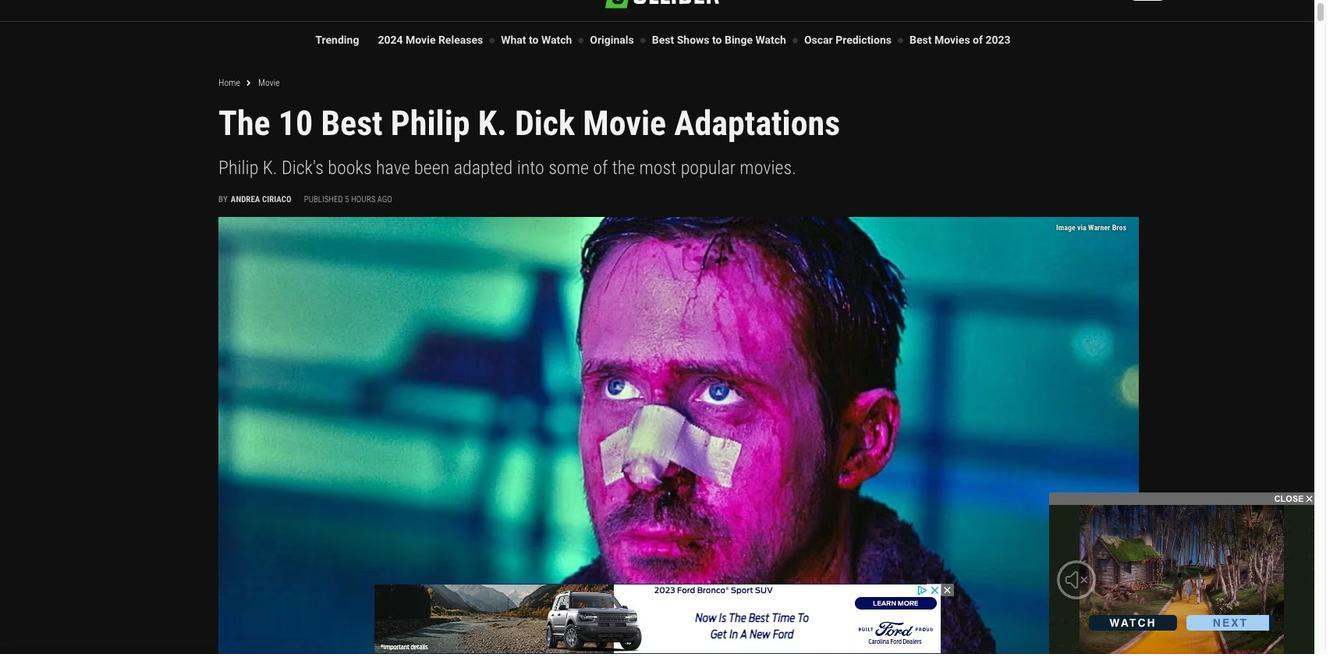Task type: vqa. For each thing, say whether or not it's contained in the screenshot.
CLOSE ✕ 'button'
yes



Task type: describe. For each thing, give the bounding box(es) containing it.
published
[[304, 194, 343, 204]]

movies.
[[740, 157, 797, 179]]

releases
[[439, 34, 483, 46]]

1 horizontal spatial philip
[[391, 103, 470, 143]]

watch
[[1110, 616, 1157, 629]]

2024 movie releases link
[[378, 34, 483, 46]]

the 10 best philip k. dick movie adaptations
[[219, 103, 841, 143]]

via
[[1078, 223, 1087, 232]]

by andrea ciriaco
[[219, 194, 292, 204]]

✕ inside close ✕ button
[[1307, 494, 1313, 503]]

books
[[328, 157, 372, 179]]

what to watch link
[[501, 34, 572, 46]]

adapted
[[454, 157, 513, 179]]

some
[[549, 157, 589, 179]]

2024 movie releases
[[378, 34, 483, 46]]

0 horizontal spatial k.
[[263, 157, 278, 179]]

close ✕
[[1275, 494, 1313, 503]]

philip k. dick's books have been adapted into some of the most popular movies.
[[219, 157, 797, 179]]

andrea ciriaco link
[[231, 194, 292, 205]]

10
[[278, 103, 313, 143]]

0 horizontal spatial best
[[321, 103, 383, 143]]

✕ inside ✕ button
[[945, 585, 951, 595]]

home
[[219, 77, 240, 88]]

bros
[[1113, 223, 1127, 232]]

most
[[640, 157, 677, 179]]

image via warner bros
[[1057, 223, 1127, 232]]

2 watch from the left
[[756, 34, 787, 46]]

next
[[1213, 616, 1249, 629]]

best movies of 2023 link
[[910, 34, 1011, 46]]

oscar predictions
[[805, 34, 892, 46]]

originals
[[590, 34, 634, 46]]

advertisement region
[[373, 584, 942, 654]]

the
[[219, 103, 271, 143]]

dick
[[515, 103, 575, 143]]

0 horizontal spatial of
[[593, 157, 608, 179]]

a wounded ryan gosling drenched in neon in blade runner 2049 image
[[219, 217, 1139, 654]]

1 watch from the left
[[542, 34, 572, 46]]

2 to from the left
[[713, 34, 722, 46]]

by
[[219, 194, 228, 204]]

adaptations
[[675, 103, 841, 143]]

what to watch
[[501, 34, 572, 46]]

1 horizontal spatial of
[[973, 34, 983, 46]]

movie link
[[258, 77, 280, 88]]

best for best movies of 2023
[[910, 34, 932, 46]]

ciriaco
[[262, 194, 292, 204]]

movies
[[935, 34, 971, 46]]

warner
[[1089, 223, 1111, 232]]



Task type: locate. For each thing, give the bounding box(es) containing it.
1 horizontal spatial k.
[[478, 103, 507, 143]]

0 horizontal spatial ✕
[[945, 585, 951, 595]]

hours
[[351, 194, 376, 204]]

best for best shows to binge watch
[[652, 34, 674, 46]]

k. up ciriaco
[[263, 157, 278, 179]]

watch
[[542, 34, 572, 46], [756, 34, 787, 46]]

2 vertical spatial movie
[[583, 103, 667, 143]]

2024
[[378, 34, 403, 46]]

1 horizontal spatial watch
[[756, 34, 787, 46]]

0 horizontal spatial to
[[529, 34, 539, 46]]

movie
[[406, 34, 436, 46], [258, 77, 280, 88], [583, 103, 667, 143]]

philip up been
[[391, 103, 470, 143]]

andrea
[[231, 194, 260, 204]]

best up the books
[[321, 103, 383, 143]]

1 to from the left
[[529, 34, 539, 46]]

philip
[[391, 103, 470, 143], [219, 157, 259, 179]]

0 vertical spatial ✕
[[1307, 494, 1313, 503]]

best left shows
[[652, 34, 674, 46]]

of left the
[[593, 157, 608, 179]]

collider logo image
[[605, 0, 721, 9]]

predictions
[[836, 34, 892, 46]]

close ✕ button
[[1050, 492, 1315, 505]]

what
[[501, 34, 526, 46]]

2023
[[986, 34, 1011, 46]]

watch right the binge
[[756, 34, 787, 46]]

the
[[612, 157, 635, 179]]

2 horizontal spatial best
[[910, 34, 932, 46]]

trending
[[316, 34, 359, 46]]

close
[[1275, 494, 1305, 503]]

1 horizontal spatial to
[[713, 34, 722, 46]]

best shows to binge watch link
[[652, 34, 787, 46]]

0 vertical spatial philip
[[391, 103, 470, 143]]

5
[[345, 194, 349, 204]]

2 horizontal spatial movie
[[583, 103, 667, 143]]

1 horizontal spatial movie
[[406, 34, 436, 46]]

0 vertical spatial of
[[973, 34, 983, 46]]

✕ button
[[942, 584, 954, 596]]

1 vertical spatial of
[[593, 157, 608, 179]]

0 horizontal spatial watch
[[542, 34, 572, 46]]

been
[[414, 157, 450, 179]]

of
[[973, 34, 983, 46], [593, 157, 608, 179]]

home link
[[219, 77, 240, 88]]

published 5 hours ago
[[304, 194, 392, 204]]

✕
[[1307, 494, 1313, 503], [945, 585, 951, 595]]

to
[[529, 34, 539, 46], [713, 34, 722, 46]]

of left the 2023
[[973, 34, 983, 46]]

binge
[[725, 34, 753, 46]]

philip up andrea
[[219, 157, 259, 179]]

k.
[[478, 103, 507, 143], [263, 157, 278, 179]]

k. up adapted
[[478, 103, 507, 143]]

1 vertical spatial ✕
[[945, 585, 951, 595]]

movie right "home" at the top
[[258, 77, 280, 88]]

1 vertical spatial philip
[[219, 157, 259, 179]]

best left the movies on the top of page
[[910, 34, 932, 46]]

shows
[[677, 34, 710, 46]]

best movies of 2023
[[910, 34, 1011, 46]]

best
[[652, 34, 674, 46], [910, 34, 932, 46], [321, 103, 383, 143]]

popular
[[681, 157, 736, 179]]

oscar
[[805, 34, 833, 46]]

0 horizontal spatial movie
[[258, 77, 280, 88]]

originals link
[[590, 34, 634, 46]]

0 vertical spatial movie
[[406, 34, 436, 46]]

1 vertical spatial movie
[[258, 77, 280, 88]]

to left the binge
[[713, 34, 722, 46]]

have
[[376, 157, 410, 179]]

0 horizontal spatial philip
[[219, 157, 259, 179]]

image
[[1057, 223, 1076, 232]]

movie up the
[[583, 103, 667, 143]]

to right what
[[529, 34, 539, 46]]

watch right what
[[542, 34, 572, 46]]

oscar predictions link
[[805, 34, 892, 46]]

1 horizontal spatial ✕
[[1307, 494, 1313, 503]]

dick's
[[282, 157, 324, 179]]

best shows to binge watch
[[652, 34, 787, 46]]

into
[[517, 157, 545, 179]]

1 vertical spatial k.
[[263, 157, 278, 179]]

1 horizontal spatial best
[[652, 34, 674, 46]]

ago
[[378, 194, 392, 204]]

0 vertical spatial k.
[[478, 103, 507, 143]]

movie right 2024
[[406, 34, 436, 46]]



